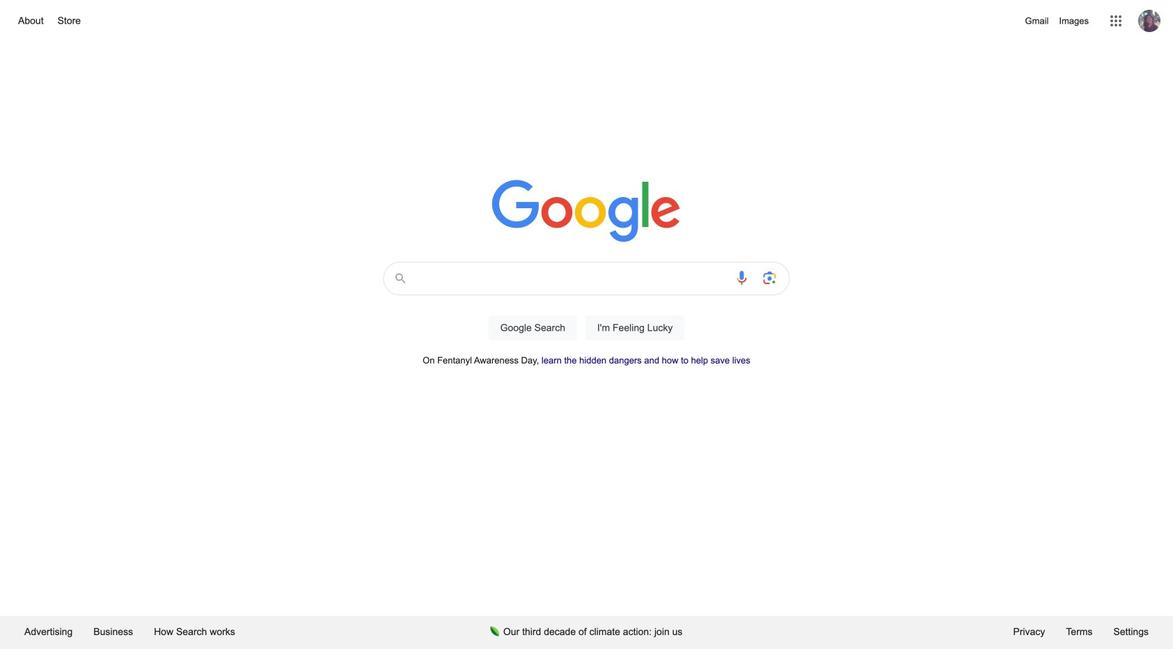 Task type: describe. For each thing, give the bounding box(es) containing it.
google image
[[492, 180, 682, 244]]



Task type: vqa. For each thing, say whether or not it's contained in the screenshot.
Search by voice icon on the top
yes



Task type: locate. For each thing, give the bounding box(es) containing it.
search by image image
[[762, 270, 778, 286]]

None search field
[[14, 258, 1160, 357]]

search by voice image
[[734, 270, 751, 286]]



